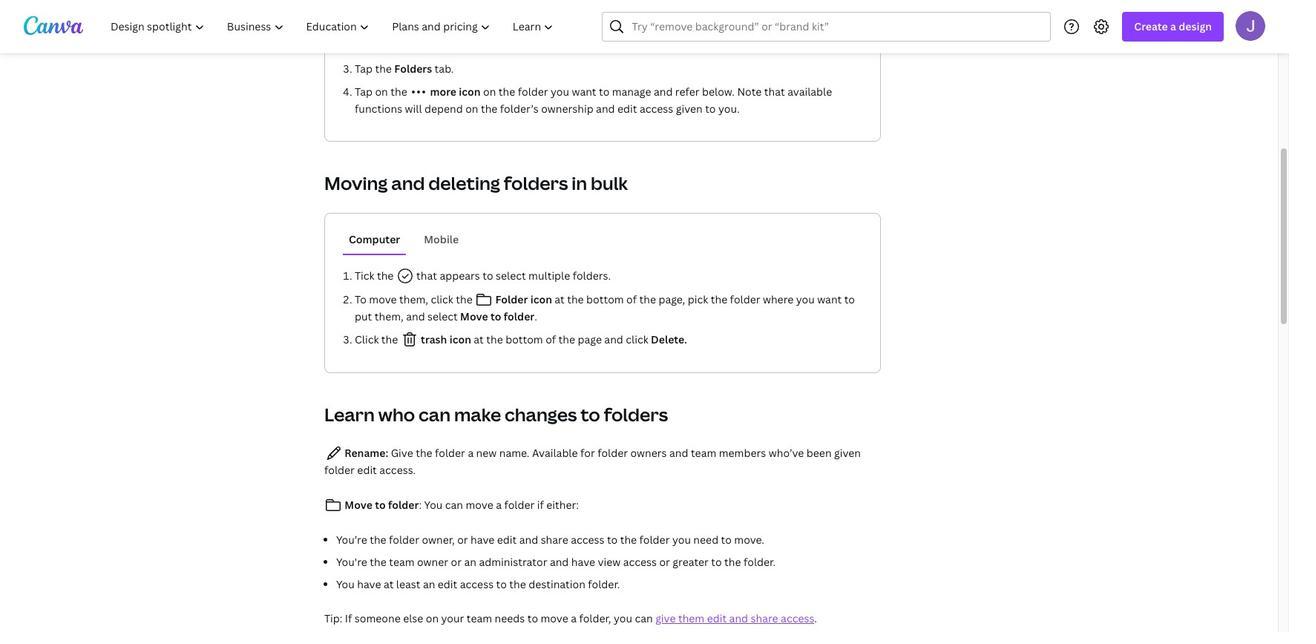 Task type: describe. For each thing, give the bounding box(es) containing it.
the left folder's
[[481, 102, 498, 116]]

tip:
[[324, 612, 342, 626]]

2 vertical spatial icon
[[450, 333, 471, 347]]

trash
[[421, 333, 447, 347]]

view
[[598, 555, 621, 569]]

1 vertical spatial of
[[546, 333, 556, 347]]

refer
[[675, 85, 700, 99]]

create a design
[[1134, 19, 1212, 33]]

icon for at
[[530, 292, 552, 307]]

bottom inside "at the bottom of the page, pick the folder where you want to put them, and select"
[[586, 292, 624, 307]]

need
[[694, 533, 719, 547]]

0 horizontal spatial folder.
[[588, 577, 620, 592]]

owner
[[417, 555, 448, 569]]

the right you're
[[370, 533, 386, 547]]

administrator
[[479, 555, 547, 569]]

move to folder .
[[458, 310, 537, 324]]

on the folder you want to manage and refer below. note that available functions will depend on the folder's ownership and edit access given to you.
[[355, 85, 832, 116]]

learn
[[324, 402, 375, 427]]

moving and deleting folders in bulk
[[324, 171, 628, 195]]

folder
[[495, 292, 528, 307]]

move for move to folder : you can move a folder if either:
[[345, 498, 372, 512]]

folder's
[[500, 102, 539, 116]]

new
[[476, 446, 497, 460]]

1 horizontal spatial have
[[471, 533, 495, 547]]

where
[[763, 292, 794, 307]]

or inside , select your name to manage personal folders, or select to manage shared folders.
[[733, 22, 744, 36]]

want inside on the folder you want to manage and refer below. note that available functions will depend on the folder's ownership and edit access given to you.
[[572, 85, 596, 99]]

functions
[[355, 102, 402, 116]]

and right 'ownership'
[[596, 102, 615, 116]]

them
[[678, 612, 705, 626]]

on up functions
[[375, 85, 388, 99]]

, select your name to manage personal folders, or select to manage shared folders.
[[355, 22, 779, 53]]

changes
[[505, 402, 577, 427]]

the right click
[[381, 333, 398, 347]]

to right needs
[[528, 612, 538, 626]]

2 vertical spatial team
[[467, 612, 492, 626]]

and up administrator
[[519, 533, 538, 547]]

a left 'folder,'
[[571, 612, 577, 626]]

2 vertical spatial can
[[635, 612, 653, 626]]

page,
[[659, 292, 685, 307]]

0 horizontal spatial an
[[423, 577, 435, 592]]

move to folder : you can move a folder if either:
[[342, 498, 579, 512]]

folder down rename:
[[324, 463, 355, 477]]

0 horizontal spatial click
[[431, 292, 453, 307]]

0 vertical spatial them,
[[399, 292, 428, 307]]

the inside give the folder a new name. available for folder owners and team members who've been given folder edit access.
[[416, 446, 432, 460]]

to down the on
[[355, 39, 365, 53]]

0 vertical spatial .
[[535, 310, 537, 324]]

name
[[561, 22, 589, 36]]

you have at least an edit access to the destination folder.
[[336, 577, 620, 592]]

click the
[[355, 333, 401, 347]]

note
[[737, 85, 762, 99]]

delete.
[[651, 333, 687, 347]]

give the folder a new name. available for folder owners and team members who've been given folder edit access.
[[324, 446, 861, 477]]

computer button
[[343, 226, 406, 254]]

to down need
[[711, 555, 722, 569]]

page
[[578, 333, 602, 347]]

1 vertical spatial move
[[466, 498, 493, 512]]

more icon
[[428, 85, 481, 99]]

you're
[[336, 533, 367, 547]]

if
[[345, 612, 352, 626]]

else
[[403, 612, 423, 626]]

ownership
[[541, 102, 594, 116]]

tap the folders tab.
[[355, 62, 454, 76]]

make
[[454, 402, 501, 427]]

your inside , select your name to manage personal folders, or select to manage shared folders.
[[535, 22, 558, 36]]

members
[[719, 446, 766, 460]]

manage inside on the folder you want to manage and refer below. note that available functions will depend on the folder's ownership and edit access given to you.
[[612, 85, 651, 99]]

give
[[655, 612, 676, 626]]

least
[[396, 577, 420, 592]]

for
[[580, 446, 595, 460]]

folders. inside , select your name to manage personal folders, or select to manage shared folders.
[[446, 39, 485, 53]]

edit right them
[[707, 612, 727, 626]]

you right 'folder,'
[[614, 612, 632, 626]]

the right pick
[[711, 292, 728, 307]]

available
[[532, 446, 578, 460]]

trash icon at the bottom of the page and click delete.
[[418, 333, 687, 347]]

the left page
[[559, 333, 575, 347]]

to down , select your name to manage personal folders, or select to manage shared folders. at the top
[[599, 85, 610, 99]]

computer
[[349, 232, 400, 246]]

you.
[[718, 102, 740, 116]]

icon for on
[[459, 85, 481, 99]]

mobile button
[[418, 226, 465, 254]]

and right page
[[604, 333, 623, 347]]

jacob simon image
[[1236, 11, 1266, 40]]

either:
[[546, 498, 579, 512]]

on right else
[[426, 612, 439, 626]]

on right more icon
[[483, 85, 496, 99]]

the down administrator
[[509, 577, 526, 592]]

:
[[419, 498, 422, 512]]

learn who can make changes to folders
[[324, 402, 668, 427]]

give
[[391, 446, 413, 460]]

folder left owner,
[[389, 533, 419, 547]]

put
[[355, 310, 372, 324]]

moving
[[324, 171, 388, 195]]

given inside give the folder a new name. available for folder owners and team members who've been given folder edit access.
[[834, 446, 861, 460]]

and left refer
[[654, 85, 673, 99]]

or left greater
[[659, 555, 670, 569]]

tap for tap the folders tab.
[[355, 62, 373, 76]]

move for move to folder .
[[460, 310, 488, 324]]

owners
[[631, 446, 667, 460]]

on the
[[355, 22, 391, 36]]

0 horizontal spatial share
[[541, 533, 568, 547]]

edit down owner
[[438, 577, 457, 592]]

the left page, on the top
[[639, 292, 656, 307]]

name.
[[499, 446, 530, 460]]

folder left 'if'
[[504, 498, 535, 512]]

select right the folders,
[[746, 22, 777, 36]]

1 vertical spatial manage
[[368, 39, 407, 53]]

pick
[[688, 292, 708, 307]]

greater
[[673, 555, 709, 569]]

to
[[355, 292, 367, 307]]

who've
[[769, 446, 804, 460]]

the up folder's
[[499, 85, 515, 99]]

1 vertical spatial can
[[445, 498, 463, 512]]

the right tick
[[377, 269, 394, 283]]

0 horizontal spatial your
[[441, 612, 464, 626]]

you're the folder owner, or have edit and share access to the folder you need to move.
[[336, 533, 764, 547]]

of inside "at the bottom of the page, pick the folder where you want to put them, and select"
[[626, 292, 637, 307]]

someone
[[355, 612, 401, 626]]

to up view
[[607, 533, 618, 547]]

give them edit and share access link
[[655, 612, 814, 626]]

create a design button
[[1123, 12, 1224, 42]]

at for the
[[474, 333, 484, 347]]

access.
[[379, 463, 416, 477]]

the right the on
[[372, 22, 389, 36]]

1 vertical spatial bottom
[[506, 333, 543, 347]]

select up folder
[[496, 269, 526, 283]]



Task type: vqa. For each thing, say whether or not it's contained in the screenshot.
TIME
no



Task type: locate. For each thing, give the bounding box(es) containing it.
0 vertical spatial that
[[764, 85, 785, 99]]

0 vertical spatial icon
[[459, 85, 481, 99]]

deleting
[[429, 171, 500, 195]]

1 horizontal spatial folders
[[604, 402, 668, 427]]

0 vertical spatial have
[[471, 533, 495, 547]]

share
[[541, 533, 568, 547], [751, 612, 778, 626]]

the down multiple
[[567, 292, 584, 307]]

folder left new
[[435, 446, 465, 460]]

create
[[1134, 19, 1168, 33]]

0 horizontal spatial have
[[357, 577, 381, 592]]

personal
[[646, 22, 690, 36]]

bulk
[[591, 171, 628, 195]]

or right owner,
[[457, 533, 468, 547]]

your
[[535, 22, 558, 36], [441, 612, 464, 626]]

below.
[[702, 85, 735, 99]]

folders
[[394, 62, 432, 76]]

manage left the personal
[[604, 22, 644, 36]]

1 vertical spatial folders.
[[573, 269, 611, 283]]

them, right put
[[375, 310, 404, 324]]

1 horizontal spatial at
[[474, 333, 484, 347]]

you up greater
[[672, 533, 691, 547]]

and up destination
[[550, 555, 569, 569]]

and down to move them, click the at the left of the page
[[406, 310, 425, 324]]

an
[[464, 555, 477, 569], [423, 577, 435, 592]]

0 vertical spatial click
[[431, 292, 453, 307]]

manage down on the
[[368, 39, 407, 53]]

you down you're
[[336, 577, 355, 592]]

0 horizontal spatial move
[[345, 498, 372, 512]]

folder down access.
[[388, 498, 419, 512]]

manage
[[604, 22, 644, 36], [368, 39, 407, 53], [612, 85, 651, 99]]

1 horizontal spatial folder.
[[744, 555, 776, 569]]

will
[[405, 102, 422, 116]]

click
[[431, 292, 453, 307], [626, 333, 648, 347]]

2 horizontal spatial at
[[555, 292, 565, 307]]

given right been
[[834, 446, 861, 460]]

an up you have at least an edit access to the destination folder.
[[464, 555, 477, 569]]

,
[[497, 22, 500, 36]]

1 horizontal spatial .
[[814, 612, 817, 626]]

1 horizontal spatial you
[[424, 498, 443, 512]]

them, inside "at the bottom of the page, pick the folder where you want to put them, and select"
[[375, 310, 404, 324]]

0 vertical spatial move
[[369, 292, 397, 307]]

folder left need
[[639, 533, 670, 547]]

the down appears
[[456, 292, 473, 307]]

edit inside on the folder you want to manage and refer below. note that available functions will depend on the folder's ownership and edit access given to you.
[[618, 102, 637, 116]]

if
[[537, 498, 544, 512]]

2 horizontal spatial have
[[571, 555, 595, 569]]

of
[[626, 292, 637, 307], [546, 333, 556, 347]]

1 tap from the top
[[355, 62, 373, 76]]

move down new
[[466, 498, 493, 512]]

0 horizontal spatial team
[[389, 555, 415, 569]]

1 horizontal spatial your
[[535, 22, 558, 36]]

2 vertical spatial move
[[541, 612, 568, 626]]

to inside "at the bottom of the page, pick the folder where you want to put them, and select"
[[844, 292, 855, 307]]

to down folder
[[491, 310, 501, 324]]

that right note
[[764, 85, 785, 99]]

1 horizontal spatial team
[[467, 612, 492, 626]]

you're
[[336, 555, 367, 569]]

icon down multiple
[[530, 292, 552, 307]]

folder. down view
[[588, 577, 620, 592]]

rename:
[[342, 446, 388, 460]]

select inside "at the bottom of the page, pick the folder where you want to put them, and select"
[[428, 310, 458, 324]]

1 horizontal spatial want
[[817, 292, 842, 307]]

that appears to select multiple folders.
[[416, 269, 611, 283]]

or right the folders,
[[733, 22, 744, 36]]

0 horizontal spatial bottom
[[506, 333, 543, 347]]

to down access.
[[375, 498, 386, 512]]

to right appears
[[483, 269, 493, 283]]

of left page, on the top
[[626, 292, 637, 307]]

folder icon
[[493, 292, 555, 307]]

or
[[733, 22, 744, 36], [457, 533, 468, 547], [451, 555, 462, 569], [659, 555, 670, 569]]

to
[[591, 22, 602, 36], [355, 39, 365, 53], [599, 85, 610, 99], [705, 102, 716, 116], [483, 269, 493, 283], [844, 292, 855, 307], [491, 310, 501, 324], [581, 402, 600, 427], [375, 498, 386, 512], [607, 533, 618, 547], [721, 533, 732, 547], [711, 555, 722, 569], [496, 577, 507, 592], [528, 612, 538, 626]]

1 horizontal spatial of
[[626, 292, 637, 307]]

0 horizontal spatial move
[[369, 292, 397, 307]]

move down appears
[[460, 310, 488, 324]]

them,
[[399, 292, 428, 307], [375, 310, 404, 324]]

to up for
[[581, 402, 600, 427]]

move.
[[734, 533, 764, 547]]

to down administrator
[[496, 577, 507, 592]]

your left name
[[535, 22, 558, 36]]

0 horizontal spatial want
[[572, 85, 596, 99]]

on down more icon
[[466, 102, 478, 116]]

and right them
[[729, 612, 748, 626]]

that
[[764, 85, 785, 99], [416, 269, 437, 283]]

a left 'if'
[[496, 498, 502, 512]]

2 tap from the top
[[355, 85, 373, 99]]

and
[[654, 85, 673, 99], [596, 102, 615, 116], [391, 171, 425, 195], [406, 310, 425, 324], [604, 333, 623, 347], [670, 446, 688, 460], [519, 533, 538, 547], [550, 555, 569, 569], [729, 612, 748, 626]]

tap on the
[[355, 85, 410, 99]]

you inside on the folder you want to manage and refer below. note that available functions will depend on the folder's ownership and edit access given to you.
[[551, 85, 569, 99]]

select right ,
[[503, 22, 533, 36]]

to right where
[[844, 292, 855, 307]]

0 vertical spatial bottom
[[586, 292, 624, 307]]

folders,
[[692, 22, 731, 36]]

0 vertical spatial at
[[555, 292, 565, 307]]

the up will
[[391, 85, 407, 99]]

have left view
[[571, 555, 595, 569]]

0 horizontal spatial folders.
[[446, 39, 485, 53]]

top level navigation element
[[101, 12, 567, 42]]

want
[[572, 85, 596, 99], [817, 292, 842, 307]]

0 vertical spatial want
[[572, 85, 596, 99]]

0 vertical spatial your
[[535, 22, 558, 36]]

the right you're
[[370, 555, 387, 569]]

folder.
[[744, 555, 776, 569], [588, 577, 620, 592]]

and inside "at the bottom of the page, pick the folder where you want to put them, and select"
[[406, 310, 425, 324]]

tab.
[[435, 62, 454, 76]]

0 horizontal spatial of
[[546, 333, 556, 347]]

more
[[430, 85, 456, 99]]

at inside "at the bottom of the page, pick the folder where you want to put them, and select"
[[555, 292, 565, 307]]

tap up tap on the
[[355, 62, 373, 76]]

icon
[[459, 85, 481, 99], [530, 292, 552, 307], [450, 333, 471, 347]]

folder up folder's
[[518, 85, 548, 99]]

can right :
[[445, 498, 463, 512]]

depend
[[425, 102, 463, 116]]

1 vertical spatial share
[[751, 612, 778, 626]]

0 vertical spatial given
[[676, 102, 703, 116]]

team
[[691, 446, 716, 460], [389, 555, 415, 569], [467, 612, 492, 626]]

the down move.
[[724, 555, 741, 569]]

2 vertical spatial manage
[[612, 85, 651, 99]]

have
[[471, 533, 495, 547], [571, 555, 595, 569], [357, 577, 381, 592]]

on
[[375, 85, 388, 99], [483, 85, 496, 99], [466, 102, 478, 116], [426, 612, 439, 626]]

share up you're the team owner or an administrator and have view access or greater to the folder.
[[541, 533, 568, 547]]

can
[[419, 402, 451, 427], [445, 498, 463, 512], [635, 612, 653, 626]]

icon right the more
[[459, 85, 481, 99]]

1 horizontal spatial move
[[466, 498, 493, 512]]

multiple
[[529, 269, 570, 283]]

in
[[572, 171, 587, 195]]

.
[[535, 310, 537, 324], [814, 612, 817, 626]]

shared
[[410, 39, 444, 53]]

access inside on the folder you want to manage and refer below. note that available functions will depend on the folder's ownership and edit access given to you.
[[640, 102, 673, 116]]

on
[[355, 22, 369, 36]]

0 vertical spatial of
[[626, 292, 637, 307]]

1 vertical spatial have
[[571, 555, 595, 569]]

2 vertical spatial have
[[357, 577, 381, 592]]

at the bottom of the page, pick the folder where you want to put them, and select
[[355, 292, 855, 324]]

0 vertical spatial share
[[541, 533, 568, 547]]

folder inside on the folder you want to manage and refer below. note that available functions will depend on the folder's ownership and edit access given to you.
[[518, 85, 548, 99]]

1 vertical spatial .
[[814, 612, 817, 626]]

click
[[355, 333, 379, 347]]

to left you.
[[705, 102, 716, 116]]

1 horizontal spatial bottom
[[586, 292, 624, 307]]

design
[[1179, 19, 1212, 33]]

appears
[[440, 269, 480, 283]]

given down refer
[[676, 102, 703, 116]]

tick
[[355, 269, 374, 283]]

tap up functions
[[355, 85, 373, 99]]

folder left where
[[730, 292, 760, 307]]

1 vertical spatial an
[[423, 577, 435, 592]]

0 horizontal spatial folders
[[504, 171, 568, 195]]

the up view
[[620, 533, 637, 547]]

folders
[[504, 171, 568, 195], [604, 402, 668, 427]]

folders. up "at the bottom of the page, pick the folder where you want to put them, and select"
[[573, 269, 611, 283]]

given inside on the folder you want to manage and refer below. note that available functions will depend on the folder's ownership and edit access given to you.
[[676, 102, 703, 116]]

0 vertical spatial you
[[424, 498, 443, 512]]

icon right trash
[[450, 333, 471, 347]]

or right owner
[[451, 555, 462, 569]]

0 vertical spatial move
[[460, 310, 488, 324]]

0 vertical spatial tap
[[355, 62, 373, 76]]

at
[[555, 292, 565, 307], [474, 333, 484, 347], [384, 577, 394, 592]]

folder down folder icon
[[504, 310, 535, 324]]

team left needs
[[467, 612, 492, 626]]

you up 'ownership'
[[551, 85, 569, 99]]

0 horizontal spatial given
[[676, 102, 703, 116]]

1 vertical spatial tap
[[355, 85, 373, 99]]

manage left refer
[[612, 85, 651, 99]]

a inside give the folder a new name. available for folder owners and team members who've been given folder edit access.
[[468, 446, 474, 460]]

0 vertical spatial folder.
[[744, 555, 776, 569]]

and right moving
[[391, 171, 425, 195]]

0 horizontal spatial .
[[535, 310, 537, 324]]

team left members
[[691, 446, 716, 460]]

the down the move to folder .
[[486, 333, 503, 347]]

that inside on the folder you want to manage and refer below. note that available functions will depend on the folder's ownership and edit access given to you.
[[764, 85, 785, 99]]

1 vertical spatial folders
[[604, 402, 668, 427]]

click down appears
[[431, 292, 453, 307]]

0 vertical spatial an
[[464, 555, 477, 569]]

1 vertical spatial given
[[834, 446, 861, 460]]

you inside "at the bottom of the page, pick the folder where you want to put them, and select"
[[796, 292, 815, 307]]

at down the move to folder .
[[474, 333, 484, 347]]

select up trash
[[428, 310, 458, 324]]

bottom up page
[[586, 292, 624, 307]]

share right them
[[751, 612, 778, 626]]

the right give
[[416, 446, 432, 460]]

that up to move them, click the at the left of the page
[[416, 269, 437, 283]]

1 horizontal spatial click
[[626, 333, 648, 347]]

given
[[676, 102, 703, 116], [834, 446, 861, 460]]

an right least
[[423, 577, 435, 592]]

a
[[1171, 19, 1176, 33], [468, 446, 474, 460], [496, 498, 502, 512], [571, 612, 577, 626]]

team inside give the folder a new name. available for folder owners and team members who've been given folder edit access.
[[691, 446, 716, 460]]

0 vertical spatial folders.
[[446, 39, 485, 53]]

want inside "at the bottom of the page, pick the folder where you want to put them, and select"
[[817, 292, 842, 307]]

Try "remove background" or "brand kit" search field
[[632, 13, 1042, 41]]

1 vertical spatial at
[[474, 333, 484, 347]]

1 vertical spatial move
[[345, 498, 372, 512]]

folder inside "at the bottom of the page, pick the folder where you want to put them, and select"
[[730, 292, 760, 307]]

1 vertical spatial them,
[[375, 310, 404, 324]]

you're the team owner or an administrator and have view access or greater to the folder.
[[336, 555, 776, 569]]

tick the
[[355, 269, 394, 283]]

move right to
[[369, 292, 397, 307]]

2 vertical spatial at
[[384, 577, 394, 592]]

mobile
[[424, 232, 459, 246]]

team up least
[[389, 555, 415, 569]]

a inside dropdown button
[[1171, 19, 1176, 33]]

1 vertical spatial click
[[626, 333, 648, 347]]

and inside give the folder a new name. available for folder owners and team members who've been given folder edit access.
[[670, 446, 688, 460]]

move up you're
[[345, 498, 372, 512]]

folder
[[518, 85, 548, 99], [730, 292, 760, 307], [504, 310, 535, 324], [435, 446, 465, 460], [598, 446, 628, 460], [324, 463, 355, 477], [388, 498, 419, 512], [504, 498, 535, 512], [389, 533, 419, 547], [639, 533, 670, 547]]

1 horizontal spatial an
[[464, 555, 477, 569]]

0 vertical spatial folders
[[504, 171, 568, 195]]

0 vertical spatial team
[[691, 446, 716, 460]]

edit inside give the folder a new name. available for folder owners and team members who've been given folder edit access.
[[357, 463, 377, 477]]

who
[[378, 402, 415, 427]]

2 horizontal spatial team
[[691, 446, 716, 460]]

0 horizontal spatial you
[[336, 577, 355, 592]]

access
[[640, 102, 673, 116], [571, 533, 605, 547], [623, 555, 657, 569], [460, 577, 494, 592], [781, 612, 814, 626]]

1 vertical spatial want
[[817, 292, 842, 307]]

move
[[460, 310, 488, 324], [345, 498, 372, 512]]

1 vertical spatial team
[[389, 555, 415, 569]]

to move them, click the
[[355, 292, 475, 307]]

edit up administrator
[[497, 533, 517, 547]]

and right owners
[[670, 446, 688, 460]]

them, up trash
[[399, 292, 428, 307]]

bottom down the move to folder .
[[506, 333, 543, 347]]

owner,
[[422, 533, 455, 547]]

0 horizontal spatial that
[[416, 269, 437, 283]]

1 vertical spatial that
[[416, 269, 437, 283]]

1 horizontal spatial that
[[764, 85, 785, 99]]

1 vertical spatial icon
[[530, 292, 552, 307]]

folder,
[[579, 612, 611, 626]]

destination
[[529, 577, 586, 592]]

1 vertical spatial folder.
[[588, 577, 620, 592]]

want right where
[[817, 292, 842, 307]]

at for access
[[384, 577, 394, 592]]

to right need
[[721, 533, 732, 547]]

1 horizontal spatial share
[[751, 612, 778, 626]]

0 vertical spatial can
[[419, 402, 451, 427]]

0 horizontal spatial at
[[384, 577, 394, 592]]

0 vertical spatial manage
[[604, 22, 644, 36]]

edit
[[618, 102, 637, 116], [357, 463, 377, 477], [497, 533, 517, 547], [438, 577, 457, 592], [707, 612, 727, 626]]

1 horizontal spatial folders.
[[573, 269, 611, 283]]

folder right for
[[598, 446, 628, 460]]

a left new
[[468, 446, 474, 460]]

tap for tap on the
[[355, 85, 373, 99]]

1 horizontal spatial given
[[834, 446, 861, 460]]

1 horizontal spatial move
[[460, 310, 488, 324]]

1 vertical spatial you
[[336, 577, 355, 592]]

needs
[[495, 612, 525, 626]]

to right name
[[591, 22, 602, 36]]

been
[[807, 446, 832, 460]]

the up tap on the
[[375, 62, 392, 76]]

available
[[788, 85, 832, 99]]

folder. down move.
[[744, 555, 776, 569]]

bottom
[[586, 292, 624, 307], [506, 333, 543, 347]]

1 vertical spatial your
[[441, 612, 464, 626]]

2 horizontal spatial move
[[541, 612, 568, 626]]

folders. up tab.
[[446, 39, 485, 53]]



